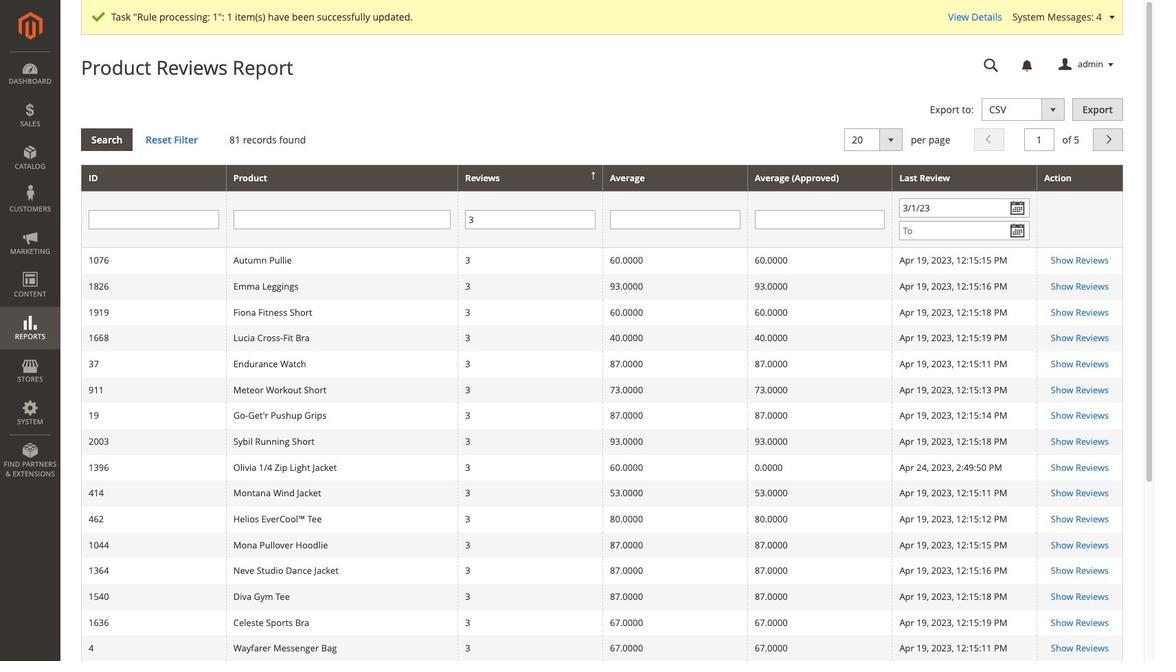 Task type: locate. For each thing, give the bounding box(es) containing it.
magento admin panel image
[[18, 12, 42, 40]]

From text field
[[900, 199, 1030, 218]]

None text field
[[1025, 128, 1055, 151], [233, 210, 451, 229], [465, 210, 596, 229], [755, 210, 885, 229], [1025, 128, 1055, 151], [233, 210, 451, 229], [465, 210, 596, 229], [755, 210, 885, 229]]

menu bar
[[0, 52, 60, 486]]

To text field
[[900, 222, 1030, 241]]

None text field
[[974, 53, 1009, 77], [89, 210, 219, 229], [610, 210, 741, 229], [974, 53, 1009, 77], [89, 210, 219, 229], [610, 210, 741, 229]]



